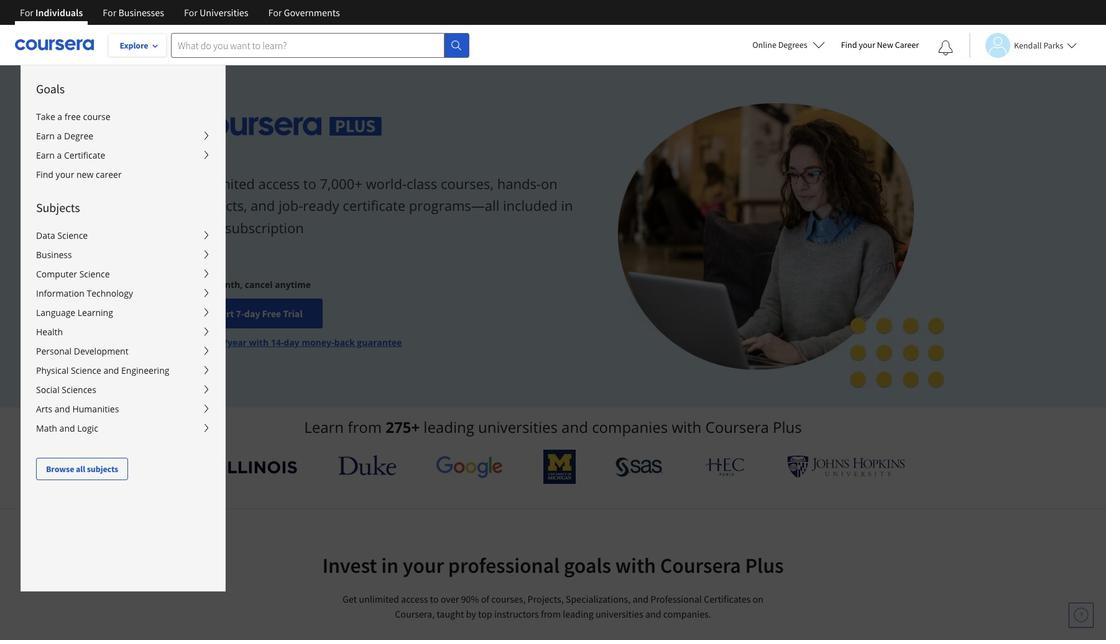 Task type: vqa. For each thing, say whether or not it's contained in the screenshot.
third For from right
yes



Task type: describe. For each thing, give the bounding box(es) containing it.
professional
[[448, 552, 560, 579]]

to inside the unlimited access to 7,000+ world-class courses, hands-on projects, and job-ready certificate programs—all included in your subscription
[[303, 174, 317, 193]]

earn a degree
[[36, 130, 93, 142]]

subjects
[[87, 463, 118, 475]]

programs—all
[[409, 196, 500, 215]]

johns hopkins university image
[[787, 455, 905, 478]]

your inside the unlimited access to 7,000+ world-class courses, hands-on projects, and job-ready certificate programs—all included in your subscription
[[193, 218, 222, 237]]

start 7-day free trial button
[[193, 299, 323, 329]]

math and logic
[[36, 422, 98, 434]]

for for governments
[[268, 6, 282, 19]]

all
[[76, 463, 85, 475]]

language
[[36, 307, 75, 319]]

earn a degree button
[[21, 126, 225, 146]]

help center image
[[1074, 608, 1089, 623]]

computer science
[[36, 268, 110, 280]]

sas image
[[616, 457, 663, 477]]

hands-
[[497, 174, 541, 193]]

business button
[[21, 245, 225, 264]]

professional
[[651, 593, 702, 605]]

coursera plus image
[[193, 117, 382, 135]]

parks
[[1044, 40, 1064, 51]]

7-
[[236, 307, 244, 320]]

money-
[[302, 337, 334, 349]]

information
[[36, 287, 84, 299]]

get
[[343, 593, 357, 605]]

computer science button
[[21, 264, 225, 284]]

personal development button
[[21, 342, 225, 361]]

take
[[36, 111, 55, 123]]

take a free course link
[[21, 107, 225, 126]]

math and logic button
[[21, 419, 225, 438]]

show notifications image
[[939, 40, 954, 55]]

/month,
[[207, 279, 243, 291]]

job-
[[279, 196, 303, 215]]

by
[[466, 608, 476, 620]]

humanities
[[72, 403, 119, 415]]

guarantee
[[357, 337, 402, 349]]

for universities
[[184, 6, 249, 19]]

275+
[[386, 417, 420, 437]]

$59
[[193, 279, 207, 291]]

0 vertical spatial coursera
[[706, 417, 769, 437]]

arts
[[36, 403, 52, 415]]

a for degree
[[57, 130, 62, 142]]

of
[[481, 593, 490, 605]]

universities inside get unlimited access to over 90% of courses, projects, specializations, and professional certificates on coursera, taught by top instructors from leading universities and companies.
[[596, 608, 644, 620]]

social
[[36, 384, 60, 396]]

and inside the unlimited access to 7,000+ world-class courses, hands-on projects, and job-ready certificate programs—all included in your subscription
[[251, 196, 275, 215]]

google image
[[436, 455, 503, 478]]

start
[[212, 307, 234, 320]]

world-
[[366, 174, 407, 193]]

certificates
[[704, 593, 751, 605]]

companies
[[592, 417, 668, 437]]

from inside get unlimited access to over 90% of courses, projects, specializations, and professional certificates on coursera, taught by top instructors from leading universities and companies.
[[541, 608, 561, 620]]

7,000+
[[320, 174, 363, 193]]

and down professional
[[646, 608, 662, 620]]

a for certificate
[[57, 149, 62, 161]]

day inside button
[[244, 307, 260, 320]]

courses, inside get unlimited access to over 90% of courses, projects, specializations, and professional certificates on coursera, taught by top instructors from leading universities and companies.
[[492, 593, 526, 605]]

cancel
[[245, 279, 273, 291]]

trial
[[283, 307, 303, 320]]

/year
[[224, 337, 247, 349]]

information technology
[[36, 287, 133, 299]]

banner navigation
[[10, 0, 350, 25]]

health button
[[21, 322, 225, 342]]

0 vertical spatial plus
[[773, 417, 802, 437]]

top
[[478, 608, 493, 620]]

and inside popup button
[[55, 403, 70, 415]]

group containing goals
[[21, 65, 809, 640]]

duke university image
[[338, 455, 396, 475]]

logic
[[77, 422, 98, 434]]

projects,
[[193, 196, 247, 215]]

browse
[[46, 463, 74, 475]]

certificate
[[343, 196, 406, 215]]

career
[[96, 169, 122, 180]]

find for find your new career
[[36, 169, 53, 180]]

arts and humanities
[[36, 403, 119, 415]]

ready
[[303, 196, 339, 215]]

on inside get unlimited access to over 90% of courses, projects, specializations, and professional certificates on coursera, taught by top instructors from leading universities and companies.
[[753, 593, 764, 605]]

sciences
[[62, 384, 96, 396]]

certificate
[[64, 149, 105, 161]]

science for data
[[57, 230, 88, 241]]

for governments
[[268, 6, 340, 19]]

physical science and engineering button
[[21, 361, 225, 380]]

$399 /year with 14-day money-back guarantee
[[204, 337, 402, 349]]

unlimited
[[193, 174, 255, 193]]

1 vertical spatial with
[[672, 417, 702, 437]]

engineering
[[121, 365, 169, 376]]

1 vertical spatial coursera
[[660, 552, 741, 579]]

taught
[[437, 608, 464, 620]]

and up university of michigan image
[[562, 417, 588, 437]]

language learning button
[[21, 303, 225, 322]]

for individuals
[[20, 6, 83, 19]]

development
[[74, 345, 129, 357]]

governments
[[284, 6, 340, 19]]

and left professional
[[633, 593, 649, 605]]

degree
[[64, 130, 93, 142]]

0 horizontal spatial with
[[249, 337, 269, 349]]

universities
[[200, 6, 249, 19]]

personal
[[36, 345, 72, 357]]

earn a certificate
[[36, 149, 105, 161]]



Task type: locate. For each thing, give the bounding box(es) containing it.
in up 'unlimited'
[[381, 552, 399, 579]]

science up information technology
[[79, 268, 110, 280]]

1 horizontal spatial with
[[616, 552, 656, 579]]

for for businesses
[[103, 6, 116, 19]]

to inside get unlimited access to over 90% of courses, projects, specializations, and professional certificates on coursera, taught by top instructors from leading universities and companies.
[[430, 593, 439, 605]]

on right certificates
[[753, 593, 764, 605]]

online degrees button
[[743, 31, 835, 58]]

1 vertical spatial in
[[381, 552, 399, 579]]

1 vertical spatial courses,
[[492, 593, 526, 605]]

2 vertical spatial with
[[616, 552, 656, 579]]

1 vertical spatial earn
[[36, 149, 55, 161]]

and inside "dropdown button"
[[104, 365, 119, 376]]

0 horizontal spatial universities
[[478, 417, 558, 437]]

university of michigan image
[[544, 450, 576, 484]]

leading
[[424, 417, 475, 437], [563, 608, 594, 620]]

goals
[[564, 552, 612, 579]]

science inside "dropdown button"
[[71, 365, 101, 376]]

0 horizontal spatial to
[[303, 174, 317, 193]]

explore
[[120, 40, 148, 51]]

0 horizontal spatial find
[[36, 169, 53, 180]]

coursera up professional
[[660, 552, 741, 579]]

find down earn a certificate
[[36, 169, 53, 180]]

earn for earn a degree
[[36, 130, 55, 142]]

0 horizontal spatial leading
[[424, 417, 475, 437]]

individuals
[[36, 6, 83, 19]]

1 vertical spatial find
[[36, 169, 53, 180]]

a left "free"
[[57, 111, 62, 123]]

data science button
[[21, 226, 225, 245]]

leading down specializations,
[[563, 608, 594, 620]]

and
[[251, 196, 275, 215], [104, 365, 119, 376], [55, 403, 70, 415], [562, 417, 588, 437], [59, 422, 75, 434], [633, 593, 649, 605], [646, 608, 662, 620]]

courses, up instructors
[[492, 593, 526, 605]]

coursera image
[[15, 35, 94, 55]]

2 earn from the top
[[36, 149, 55, 161]]

class
[[407, 174, 437, 193]]

1 vertical spatial a
[[57, 130, 62, 142]]

and right arts
[[55, 403, 70, 415]]

access inside the unlimited access to 7,000+ world-class courses, hands-on projects, and job-ready certificate programs—all included in your subscription
[[258, 174, 300, 193]]

find for find your new career
[[841, 39, 858, 50]]

1 horizontal spatial in
[[561, 196, 573, 215]]

$59 /month, cancel anytime
[[193, 279, 311, 291]]

for businesses
[[103, 6, 164, 19]]

for for universities
[[184, 6, 198, 19]]

1 horizontal spatial access
[[401, 593, 428, 605]]

leading up "google" image
[[424, 417, 475, 437]]

for left the governments
[[268, 6, 282, 19]]

science inside dropdown button
[[79, 268, 110, 280]]

on up included
[[541, 174, 558, 193]]

1 vertical spatial leading
[[563, 608, 594, 620]]

courses,
[[441, 174, 494, 193], [492, 593, 526, 605]]

start 7-day free trial
[[212, 307, 303, 320]]

1 horizontal spatial from
[[541, 608, 561, 620]]

a left degree
[[57, 130, 62, 142]]

0 vertical spatial from
[[348, 417, 382, 437]]

science inside popup button
[[57, 230, 88, 241]]

earn inside 'dropdown button'
[[36, 149, 55, 161]]

browse all subjects button
[[36, 458, 128, 480]]

career
[[895, 39, 919, 50]]

0 vertical spatial a
[[57, 111, 62, 123]]

None search field
[[171, 33, 470, 58]]

find inside explore menu element
[[36, 169, 53, 180]]

0 vertical spatial access
[[258, 174, 300, 193]]

for left individuals
[[20, 6, 34, 19]]

14-
[[271, 337, 284, 349]]

online
[[753, 39, 777, 50]]

unlimited access to 7,000+ world-class courses, hands-on projects, and job-ready certificate programs—all included in your subscription
[[193, 174, 573, 237]]

projects,
[[528, 593, 564, 605]]

and inside dropdown button
[[59, 422, 75, 434]]

science for computer
[[79, 268, 110, 280]]

day left free
[[244, 307, 260, 320]]

find
[[841, 39, 858, 50], [36, 169, 53, 180]]

kendall parks button
[[970, 33, 1078, 58]]

degrees
[[779, 39, 808, 50]]

1 earn from the top
[[36, 130, 55, 142]]

businesses
[[118, 6, 164, 19]]

0 vertical spatial on
[[541, 174, 558, 193]]

subjects
[[36, 200, 80, 215]]

4 for from the left
[[268, 6, 282, 19]]

unlimited
[[359, 593, 399, 605]]

0 vertical spatial earn
[[36, 130, 55, 142]]

1 horizontal spatial universities
[[596, 608, 644, 620]]

back
[[334, 337, 355, 349]]

included
[[503, 196, 558, 215]]

universities up university of michigan image
[[478, 417, 558, 437]]

0 vertical spatial courses,
[[441, 174, 494, 193]]

$399
[[204, 337, 224, 349]]

specializations,
[[566, 593, 631, 605]]

90%
[[461, 593, 479, 605]]

business
[[36, 249, 72, 261]]

a down "earn a degree"
[[57, 149, 62, 161]]

free
[[65, 111, 81, 123]]

find your new career link
[[21, 165, 225, 184]]

0 vertical spatial day
[[244, 307, 260, 320]]

access up coursera,
[[401, 593, 428, 605]]

computer
[[36, 268, 77, 280]]

earn down take
[[36, 130, 55, 142]]

a inside earn a degree popup button
[[57, 130, 62, 142]]

learn from 275+ leading universities and companies with coursera plus
[[304, 417, 802, 437]]

and down "development"
[[104, 365, 119, 376]]

1 vertical spatial day
[[284, 337, 300, 349]]

for for individuals
[[20, 6, 34, 19]]

1 horizontal spatial to
[[430, 593, 439, 605]]

science up "business"
[[57, 230, 88, 241]]

2 vertical spatial a
[[57, 149, 62, 161]]

hec paris image
[[704, 454, 747, 480]]

get unlimited access to over 90% of courses, projects, specializations, and professional certificates on coursera, taught by top instructors from leading universities and companies.
[[343, 593, 764, 620]]

for left universities at the left
[[184, 6, 198, 19]]

a inside the earn a certificate 'dropdown button'
[[57, 149, 62, 161]]

1 vertical spatial universities
[[596, 608, 644, 620]]

goals
[[36, 81, 65, 96]]

1 vertical spatial access
[[401, 593, 428, 605]]

universities down specializations,
[[596, 608, 644, 620]]

and left the logic
[[59, 422, 75, 434]]

coursera up hec paris 'image'
[[706, 417, 769, 437]]

to
[[303, 174, 317, 193], [430, 593, 439, 605]]

on inside the unlimited access to 7,000+ world-class courses, hands-on projects, and job-ready certificate programs—all included in your subscription
[[541, 174, 558, 193]]

kendall
[[1015, 40, 1042, 51]]

1 horizontal spatial find
[[841, 39, 858, 50]]

data science
[[36, 230, 88, 241]]

new
[[77, 169, 94, 180]]

and up "subscription"
[[251, 196, 275, 215]]

1 vertical spatial on
[[753, 593, 764, 605]]

over
[[441, 593, 459, 605]]

2 horizontal spatial with
[[672, 417, 702, 437]]

from
[[348, 417, 382, 437], [541, 608, 561, 620]]

to up ready
[[303, 174, 317, 193]]

2 vertical spatial science
[[71, 365, 101, 376]]

earn inside popup button
[[36, 130, 55, 142]]

1 vertical spatial science
[[79, 268, 110, 280]]

day left "money-"
[[284, 337, 300, 349]]

with right companies
[[672, 417, 702, 437]]

leading inside get unlimited access to over 90% of courses, projects, specializations, and professional certificates on coursera, taught by top instructors from leading universities and companies.
[[563, 608, 594, 620]]

anytime
[[275, 279, 311, 291]]

earn down "earn a degree"
[[36, 149, 55, 161]]

0 vertical spatial to
[[303, 174, 317, 193]]

new
[[877, 39, 894, 50]]

browse all subjects
[[46, 463, 118, 475]]

explore button
[[109, 34, 166, 57]]

1 for from the left
[[20, 6, 34, 19]]

explore menu element
[[21, 65, 225, 480]]

0 horizontal spatial on
[[541, 174, 558, 193]]

on
[[541, 174, 558, 193], [753, 593, 764, 605]]

3 for from the left
[[184, 6, 198, 19]]

What do you want to learn? text field
[[171, 33, 445, 58]]

language learning
[[36, 307, 113, 319]]

find your new career link
[[835, 37, 926, 53]]

learning
[[78, 307, 113, 319]]

2 for from the left
[[103, 6, 116, 19]]

1 horizontal spatial leading
[[563, 608, 594, 620]]

course
[[83, 111, 110, 123]]

earn
[[36, 130, 55, 142], [36, 149, 55, 161]]

math
[[36, 422, 57, 434]]

science for physical
[[71, 365, 101, 376]]

courses, inside the unlimited access to 7,000+ world-class courses, hands-on projects, and job-ready certificate programs—all included in your subscription
[[441, 174, 494, 193]]

to left over
[[430, 593, 439, 605]]

find left new
[[841, 39, 858, 50]]

access up job-
[[258, 174, 300, 193]]

university of illinois at urbana-champaign image
[[201, 457, 298, 477]]

find your new career
[[36, 169, 122, 180]]

0 vertical spatial in
[[561, 196, 573, 215]]

0 vertical spatial science
[[57, 230, 88, 241]]

1 vertical spatial plus
[[746, 552, 784, 579]]

earn a certificate button
[[21, 146, 225, 165]]

courses, up programs—all at the top left of the page
[[441, 174, 494, 193]]

0 vertical spatial universities
[[478, 417, 558, 437]]

access
[[258, 174, 300, 193], [401, 593, 428, 605]]

0 horizontal spatial access
[[258, 174, 300, 193]]

in inside the unlimited access to 7,000+ world-class courses, hands-on projects, and job-ready certificate programs—all included in your subscription
[[561, 196, 573, 215]]

0 horizontal spatial in
[[381, 552, 399, 579]]

science down personal development
[[71, 365, 101, 376]]

take a free course
[[36, 111, 110, 123]]

group
[[21, 65, 809, 640]]

from down projects,
[[541, 608, 561, 620]]

coursera,
[[395, 608, 435, 620]]

personal development
[[36, 345, 129, 357]]

your inside explore menu element
[[56, 169, 74, 180]]

science
[[57, 230, 88, 241], [79, 268, 110, 280], [71, 365, 101, 376]]

menu item
[[225, 65, 809, 640]]

access inside get unlimited access to over 90% of courses, projects, specializations, and professional certificates on coursera, taught by top instructors from leading universities and companies.
[[401, 593, 428, 605]]

with right goals
[[616, 552, 656, 579]]

invest
[[322, 552, 377, 579]]

0 vertical spatial leading
[[424, 417, 475, 437]]

earn for earn a certificate
[[36, 149, 55, 161]]

0 horizontal spatial day
[[244, 307, 260, 320]]

with left 14-
[[249, 337, 269, 349]]

1 horizontal spatial day
[[284, 337, 300, 349]]

physical
[[36, 365, 69, 376]]

instructors
[[494, 608, 539, 620]]

information technology button
[[21, 284, 225, 303]]

in right included
[[561, 196, 573, 215]]

find your new career
[[841, 39, 919, 50]]

1 vertical spatial from
[[541, 608, 561, 620]]

a inside "take a free course" link
[[57, 111, 62, 123]]

for left businesses
[[103, 6, 116, 19]]

0 vertical spatial find
[[841, 39, 858, 50]]

0 horizontal spatial from
[[348, 417, 382, 437]]

1 horizontal spatial on
[[753, 593, 764, 605]]

from left the 275+
[[348, 417, 382, 437]]

0 vertical spatial with
[[249, 337, 269, 349]]

social sciences button
[[21, 380, 225, 399]]

1 vertical spatial to
[[430, 593, 439, 605]]

a for free
[[57, 111, 62, 123]]

universities
[[478, 417, 558, 437], [596, 608, 644, 620]]



